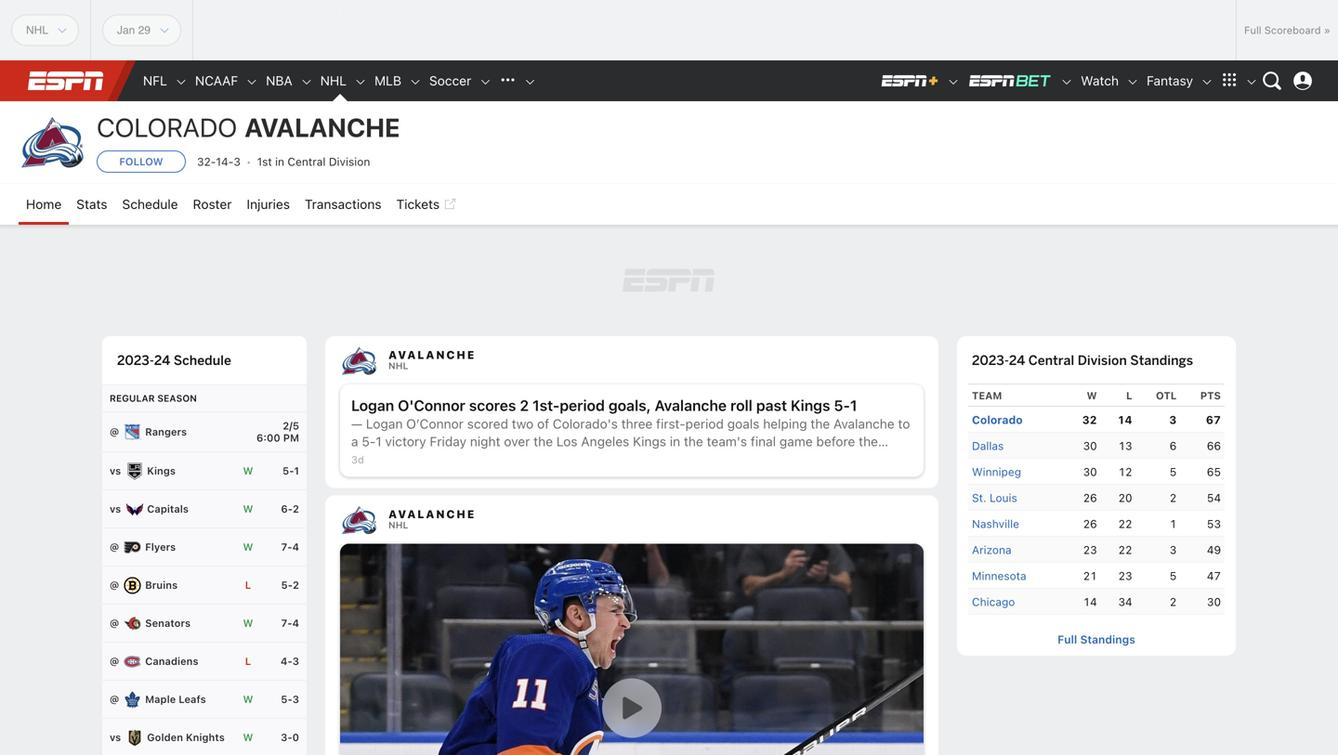 Task type: locate. For each thing, give the bounding box(es) containing it.
nba
[[266, 73, 293, 88]]

more espn image
[[1216, 67, 1244, 95], [1245, 75, 1258, 88]]

32-14-3
[[197, 155, 241, 168]]

minnesota
[[972, 570, 1027, 583]]

espn bet image right espn plus image
[[968, 73, 1053, 88]]

1 horizontal spatial 23
[[1119, 570, 1133, 583]]

nhl
[[303, 5, 324, 17], [320, 73, 347, 88], [388, 361, 408, 371], [388, 520, 408, 531]]

2023- up regular
[[117, 352, 154, 369]]

avalanche nhl
[[388, 349, 476, 371], [388, 508, 476, 531]]

1 vertical spatial full
[[1058, 633, 1077, 646]]

@ left the "senators"
[[110, 618, 119, 630]]

l left 5-2
[[245, 579, 251, 592]]

0 vertical spatial avalanche nhl
[[388, 349, 476, 371]]

6-
[[281, 503, 293, 515]]

53 down 54
[[1207, 518, 1221, 531]]

26 up 21
[[1083, 518, 1097, 531]]

1 vertical spatial 22
[[1119, 544, 1133, 557]]

avalanche up the the…
[[834, 416, 895, 432]]

espn bet image
[[968, 73, 1053, 88], [1061, 75, 1074, 88]]

1 vertical spatial in
[[670, 434, 680, 449]]

2 7-4 from the top
[[281, 618, 299, 630]]

0 horizontal spatial 2023-
[[117, 352, 154, 369]]

stats
[[76, 197, 107, 212]]

3-0
[[281, 732, 299, 744]]

5 down 6
[[1170, 466, 1177, 479]]

espn bet image left 'watch'
[[1061, 75, 1074, 88]]

external link image
[[443, 193, 456, 216]]

nfl image
[[175, 75, 188, 88]]

0 horizontal spatial in
[[275, 155, 284, 168]]

0 vertical spatial 4
[[292, 541, 299, 553]]

14 up 13
[[1118, 414, 1133, 427]]

30 for 12
[[1083, 466, 1097, 479]]

st. louis
[[972, 492, 1018, 505]]

flyers
[[145, 541, 176, 553]]

24 for central
[[1009, 352, 1025, 369]]

1 vs from the top
[[110, 465, 121, 477]]

24
[[154, 352, 170, 369], [1009, 352, 1025, 369]]

18-25-2, 38 pts
[[263, 41, 347, 53]]

2 2023- from the left
[[972, 352, 1009, 369]]

2023- for 2023-24 central division standings
[[972, 352, 1009, 369]]

1 vertical spatial 4
[[292, 618, 299, 630]]

1 horizontal spatial 24
[[1009, 352, 1025, 369]]

0 horizontal spatial colorado
[[97, 112, 237, 143]]

@ left bruins on the left bottom of the page
[[110, 579, 119, 592]]

full for full standings
[[1058, 633, 1077, 646]]

the down first- at the bottom of page
[[684, 434, 703, 449]]

1 vertical spatial 6:00
[[257, 432, 280, 444]]

in inside logan o'connor scores 2 1st-period goals, avalanche roll past kings 5-1 — logan o'connor scored two of colorado's three first-period goals helping the avalanche to a 5-1 victory friday night over the los angeles kings in the team's final game before the… 3d
[[670, 434, 680, 449]]

23 up '34'
[[1119, 570, 1133, 583]]

@ left flyers
[[110, 541, 119, 553]]

pts right 38
[[327, 41, 347, 53]]

nba image
[[300, 75, 313, 88]]

0 vertical spatial 7-4
[[281, 541, 299, 553]]

0 vertical spatial 22
[[1119, 518, 1133, 531]]

2 @ from the top
[[110, 541, 119, 553]]

53 right the 1,
[[312, 23, 325, 35]]

1 vertical spatial 23
[[1119, 570, 1133, 583]]

0 horizontal spatial 6:00
[[204, 5, 228, 17]]

5- down pm
[[283, 465, 294, 477]]

three
[[621, 416, 653, 432]]

the up before
[[811, 416, 830, 432]]

ncaaf image
[[246, 75, 259, 88]]

2 24 from the left
[[1009, 352, 1025, 369]]

schedule up season
[[174, 352, 231, 369]]

5-2
[[281, 579, 299, 592]]

1 horizontal spatial central
[[1029, 352, 1075, 369]]

avalanche image
[[19, 109, 86, 176]]

transactions link
[[297, 184, 389, 225]]

injuries
[[247, 197, 290, 212]]

standings down '34'
[[1080, 633, 1136, 646]]

4 up 5-2
[[292, 541, 299, 553]]

season
[[157, 393, 197, 404]]

1 horizontal spatial colorado
[[972, 414, 1023, 427]]

0 horizontal spatial period
[[560, 397, 605, 415]]

1 7-4 from the top
[[281, 541, 299, 553]]

0 horizontal spatial central
[[288, 155, 326, 168]]

1 vertical spatial colorado
[[972, 414, 1023, 427]]

central
[[288, 155, 326, 168], [1029, 352, 1075, 369]]

0 horizontal spatial full
[[1058, 633, 1077, 646]]

6 @ from the top
[[110, 694, 119, 706]]

7- down 6-
[[281, 541, 292, 553]]

1 horizontal spatial 14
[[1118, 414, 1133, 427]]

1 vertical spatial pts
[[327, 41, 347, 53]]

avalanche nhl up 'o'connor'
[[388, 349, 476, 371]]

1 vertical spatial schedule
[[174, 352, 231, 369]]

2 4 from the top
[[292, 618, 299, 630]]

30 down 32
[[1083, 440, 1097, 453]]

30 down 47
[[1207, 596, 1221, 609]]

watch link
[[1074, 60, 1127, 101]]

colorado
[[97, 112, 237, 143], [972, 414, 1023, 427]]

5- right a
[[362, 434, 376, 449]]

26
[[1083, 492, 1097, 505], [1083, 518, 1097, 531]]

colorado down team
[[972, 414, 1023, 427]]

vs down regular
[[110, 465, 121, 477]]

0 vertical spatial 30
[[1083, 440, 1097, 453]]

1 vertical spatial l
[[245, 579, 251, 592]]

period up team's
[[686, 416, 724, 432]]

follow button
[[97, 151, 186, 173]]

avalanche up first- at the bottom of page
[[655, 397, 727, 415]]

w left 3-
[[243, 732, 253, 744]]

2 vertical spatial l
[[245, 656, 251, 668]]

in right 1st
[[275, 155, 284, 168]]

vs left golden
[[110, 732, 121, 744]]

canadiens
[[145, 656, 198, 668]]

los
[[557, 434, 578, 449]]

1 horizontal spatial 2023-
[[972, 352, 1009, 369]]

1 horizontal spatial 6:00
[[257, 432, 280, 444]]

1 vertical spatial standings
[[1080, 633, 1136, 646]]

w left 6-
[[243, 503, 253, 515]]

@ left maple at the left
[[110, 694, 119, 706]]

2 left 54
[[1170, 492, 1177, 505]]

fantasy image
[[1201, 75, 1214, 88]]

7-4 up 5-2
[[281, 541, 299, 553]]

0 horizontal spatial 14
[[1083, 596, 1097, 609]]

5 left 47
[[1170, 570, 1177, 583]]

angeles
[[581, 434, 629, 449]]

kings
[[791, 397, 830, 415], [633, 434, 666, 449], [147, 465, 176, 477]]

fantasy
[[1147, 73, 1193, 88]]

vs left capitals at the left bottom of the page
[[110, 503, 121, 515]]

54
[[1207, 492, 1221, 505]]

past
[[756, 397, 787, 415]]

1 horizontal spatial period
[[686, 416, 724, 432]]

7- for senators
[[281, 618, 292, 630]]

schedule down follow button
[[122, 197, 178, 212]]

capitals
[[147, 503, 189, 515]]

avalanche
[[245, 112, 400, 143], [388, 349, 476, 362], [655, 397, 727, 415], [834, 416, 895, 432], [388, 508, 476, 521]]

5- down 6-
[[281, 579, 293, 592]]

period
[[560, 397, 605, 415], [686, 416, 724, 432]]

0 vertical spatial 5
[[1170, 466, 1177, 479]]

0 vertical spatial vs
[[110, 465, 121, 477]]

team's
[[707, 434, 747, 449]]

34
[[1119, 596, 1133, 609]]

2 5 from the top
[[1170, 570, 1177, 583]]

@ for flyers
[[110, 541, 119, 553]]

0 vertical spatial in
[[275, 155, 284, 168]]

pts down net
[[327, 23, 347, 35]]

5 @ from the top
[[110, 656, 119, 668]]

espn+ image
[[880, 73, 940, 88]]

2 vs from the top
[[110, 503, 121, 515]]

pts up 67
[[1201, 390, 1221, 402]]

two
[[512, 416, 534, 432]]

0 vertical spatial 26
[[1083, 492, 1097, 505]]

final
[[751, 434, 776, 449]]

2 down 6-2
[[293, 579, 299, 592]]

3 left 49
[[1170, 544, 1177, 557]]

division up the transactions
[[329, 155, 370, 168]]

1 7- from the top
[[281, 541, 292, 553]]

the
[[811, 416, 830, 432], [534, 434, 553, 449], [684, 434, 703, 449]]

2 vertical spatial kings
[[147, 465, 176, 477]]

4 for flyers
[[292, 541, 299, 553]]

2023- up team
[[972, 352, 1009, 369]]

2 up two
[[520, 397, 529, 415]]

colorado's
[[553, 416, 618, 432]]

49
[[1207, 544, 1221, 557]]

roll
[[731, 397, 753, 415]]

1 horizontal spatial 53
[[1207, 518, 1221, 531]]

7-4 down 5-2
[[281, 618, 299, 630]]

12
[[1119, 466, 1133, 479]]

14 down 21
[[1083, 596, 1097, 609]]

logan right — on the bottom of page
[[366, 416, 403, 432]]

l for 4-3
[[245, 656, 251, 668]]

24 up the regular season
[[154, 352, 170, 369]]

o'connor
[[398, 397, 466, 415]]

0 vertical spatial pts
[[327, 23, 347, 35]]

5- down 4-
[[281, 694, 293, 706]]

2 vertical spatial 30
[[1207, 596, 1221, 609]]

67
[[1206, 414, 1221, 427]]

in
[[275, 155, 284, 168], [670, 434, 680, 449]]

standings up otl
[[1130, 352, 1193, 369]]

1 vertical spatial division
[[1078, 352, 1127, 369]]

5- for 2
[[281, 579, 293, 592]]

division for 1st in central division
[[329, 155, 370, 168]]

w for maple leafs
[[243, 694, 253, 706]]

@ left canadiens
[[110, 656, 119, 668]]

espn plus image
[[947, 75, 960, 88]]

24 up colorado link
[[1009, 352, 1025, 369]]

66
[[1207, 440, 1221, 453]]

1 26 from the top
[[1083, 492, 1097, 505]]

0 vertical spatial 7-
[[281, 541, 292, 553]]

2 7- from the top
[[281, 618, 292, 630]]

1 vertical spatial 7-4
[[281, 618, 299, 630]]

2 vertical spatial vs
[[110, 732, 121, 744]]

0 vertical spatial colorado
[[97, 112, 237, 143]]

1 horizontal spatial kings
[[633, 434, 666, 449]]

1 horizontal spatial full
[[1245, 24, 1262, 36]]

0 vertical spatial period
[[560, 397, 605, 415]]

l left otl
[[1126, 390, 1133, 402]]

w right the "senators"
[[243, 618, 253, 630]]

logan up — on the bottom of page
[[351, 397, 394, 415]]

5 for 65
[[1170, 466, 1177, 479]]

0 vertical spatial standings
[[1130, 352, 1193, 369]]

kings down three
[[633, 434, 666, 449]]

w right flyers
[[243, 541, 253, 553]]

nhl right nba image
[[320, 73, 347, 88]]

1st in central division
[[257, 155, 370, 168]]

3 vs from the top
[[110, 732, 121, 744]]

1 2023- from the left
[[117, 352, 154, 369]]

the…
[[859, 434, 889, 449]]

6-2
[[281, 503, 299, 515]]

26 for 20
[[1083, 492, 1097, 505]]

w for flyers
[[243, 541, 253, 553]]

w for golden knights
[[243, 732, 253, 744]]

a
[[351, 434, 358, 449]]

4 @ from the top
[[110, 618, 119, 630]]

6
[[1170, 440, 1177, 453]]

in down first- at the bottom of page
[[670, 434, 680, 449]]

the down of
[[534, 434, 553, 449]]

0 horizontal spatial 24
[[154, 352, 170, 369]]

period up colorado's
[[560, 397, 605, 415]]

division for 2023-24 central division standings
[[1078, 352, 1127, 369]]

@
[[110, 426, 119, 438], [110, 541, 119, 553], [110, 579, 119, 592], [110, 618, 119, 630], [110, 656, 119, 668], [110, 694, 119, 706]]

38
[[312, 41, 325, 53]]

5-1
[[283, 465, 299, 477]]

2
[[520, 397, 529, 415], [1170, 492, 1177, 505], [293, 503, 299, 515], [293, 579, 299, 592], [1170, 596, 1177, 609]]

@ down regular
[[110, 426, 119, 438]]

avalanche nhl down friday
[[388, 508, 476, 531]]

0 vertical spatial full
[[1245, 24, 1262, 36]]

2 22 from the top
[[1119, 544, 1133, 557]]

1 4 from the top
[[292, 541, 299, 553]]

30 left 12 in the right bottom of the page
[[1083, 466, 1097, 479]]

otl
[[1156, 390, 1177, 402]]

23 up 21
[[1083, 544, 1097, 557]]

1 24 from the left
[[154, 352, 170, 369]]

2 26 from the top
[[1083, 518, 1097, 531]]

colorado up follow button
[[97, 112, 237, 143]]

1 vertical spatial 5
[[1170, 570, 1177, 583]]

friday
[[430, 434, 467, 449]]

1 vertical spatial 7-
[[281, 618, 292, 630]]

0 horizontal spatial division
[[329, 155, 370, 168]]

1 vertical spatial 26
[[1083, 518, 1097, 531]]

vs
[[110, 465, 121, 477], [110, 503, 121, 515], [110, 732, 121, 744]]

nhl net
[[303, 5, 347, 17]]

helping
[[763, 416, 807, 432]]

13
[[1119, 440, 1133, 453]]

1 horizontal spatial in
[[670, 434, 680, 449]]

0 vertical spatial 23
[[1083, 544, 1097, 557]]

3 @ from the top
[[110, 579, 119, 592]]

26 left 20
[[1083, 492, 1097, 505]]

25-
[[281, 41, 299, 53]]

more sports image
[[523, 75, 537, 88]]

kings up helping
[[791, 397, 830, 415]]

1 @ from the top
[[110, 426, 119, 438]]

watch
[[1081, 73, 1119, 88]]

l for 5-2
[[245, 579, 251, 592]]

22
[[1119, 518, 1133, 531], [1119, 544, 1133, 557]]

1 22 from the top
[[1119, 518, 1133, 531]]

1 vertical spatial vs
[[110, 503, 121, 515]]

full for full scoreboard »
[[1245, 24, 1262, 36]]

standings
[[1130, 352, 1193, 369], [1080, 633, 1136, 646]]

@ for canadiens
[[110, 656, 119, 668]]

1 vertical spatial 30
[[1083, 466, 1097, 479]]

32
[[1082, 414, 1097, 427]]

0 horizontal spatial espn bet image
[[968, 73, 1053, 88]]

dallas link
[[972, 437, 1004, 455]]

w left 5-1
[[243, 465, 253, 477]]

1 horizontal spatial division
[[1078, 352, 1127, 369]]

1 vertical spatial period
[[686, 416, 724, 432]]

1 vertical spatial avalanche nhl
[[388, 508, 476, 531]]

first-
[[656, 416, 686, 432]]

ott
[[227, 41, 248, 53]]

4 down 5-2
[[292, 618, 299, 630]]

central for 24
[[1029, 352, 1075, 369]]

1st-
[[533, 397, 560, 415]]

1 vertical spatial central
[[1029, 352, 1075, 369]]

nhl link
[[313, 60, 354, 101]]

3 down otl
[[1169, 414, 1177, 427]]

2 horizontal spatial kings
[[791, 397, 830, 415]]

global navigation element
[[19, 60, 1320, 101]]

0 vertical spatial kings
[[791, 397, 830, 415]]

2 vertical spatial pts
[[1201, 390, 1221, 402]]

2023-24 central division standings
[[972, 352, 1193, 369]]

0 vertical spatial division
[[329, 155, 370, 168]]

game
[[780, 434, 813, 449]]

mlb
[[375, 73, 401, 88]]

3d
[[351, 454, 364, 466]]

transactions
[[305, 197, 382, 212]]

1 5 from the top
[[1170, 466, 1177, 479]]

7- up 4-
[[281, 618, 292, 630]]

1 vertical spatial 53
[[1207, 518, 1221, 531]]

kings up capitals at the left bottom of the page
[[147, 465, 176, 477]]

53
[[312, 23, 325, 35], [1207, 518, 1221, 531]]

arizona link
[[972, 541, 1012, 559]]

division up 32
[[1078, 352, 1127, 369]]

0 horizontal spatial 53
[[312, 23, 325, 35]]

7-4
[[281, 541, 299, 553], [281, 618, 299, 630]]

l left 4-
[[245, 656, 251, 668]]

0 vertical spatial central
[[288, 155, 326, 168]]

2 down 5-1
[[293, 503, 299, 515]]

0 vertical spatial schedule
[[122, 197, 178, 212]]

nsh
[[227, 23, 249, 35]]

vs for golden knights
[[110, 732, 121, 744]]

0 horizontal spatial kings
[[147, 465, 176, 477]]

nhl down victory
[[388, 520, 408, 531]]

w left the 5-3
[[243, 694, 253, 706]]

watch image
[[1127, 75, 1140, 88]]

colorado link
[[972, 411, 1023, 429]]



Task type: vqa. For each thing, say whether or not it's contained in the screenshot.
0:16 at top
no



Task type: describe. For each thing, give the bounding box(es) containing it.
maple leafs
[[145, 694, 206, 706]]

1 vertical spatial 14
[[1083, 596, 1097, 609]]

2,
[[299, 41, 309, 53]]

4-3
[[281, 656, 299, 668]]

pts for 18-25-2, 38 pts
[[327, 41, 347, 53]]

3-
[[281, 732, 292, 744]]

st. louis link
[[972, 489, 1018, 507]]

1 vertical spatial logan
[[366, 416, 403, 432]]

central for in
[[288, 155, 326, 168]]

soccer link
[[422, 60, 479, 101]]

2 avalanche nhl from the top
[[388, 508, 476, 531]]

avalanche up 'o'connor'
[[388, 349, 476, 362]]

2 horizontal spatial the
[[811, 416, 830, 432]]

24 for schedule
[[154, 352, 170, 369]]

maple
[[145, 694, 176, 706]]

w for senators
[[243, 618, 253, 630]]

1 vertical spatial kings
[[633, 434, 666, 449]]

rangers
[[145, 426, 187, 438]]

4-
[[281, 656, 293, 668]]

22 for 23
[[1119, 544, 1133, 557]]

soccer image
[[479, 75, 492, 88]]

scored
[[467, 416, 508, 432]]

w for capitals
[[243, 503, 253, 515]]

0
[[292, 732, 299, 744]]

golden
[[147, 732, 183, 744]]

scoreboard
[[1265, 24, 1321, 36]]

louis
[[990, 492, 1018, 505]]

0 horizontal spatial the
[[534, 434, 553, 449]]

home
[[26, 197, 62, 212]]

ncaaf
[[195, 73, 238, 88]]

schedule link
[[115, 184, 186, 225]]

5- for 1
[[283, 465, 294, 477]]

1 avalanche nhl from the top
[[388, 349, 476, 371]]

nashville
[[972, 518, 1020, 531]]

5 for 47
[[1170, 570, 1177, 583]]

winnipeg
[[972, 466, 1021, 479]]

30 for 13
[[1083, 440, 1097, 453]]

2 inside logan o'connor scores 2 1st-period goals, avalanche roll past kings 5-1 — logan o'connor scored two of colorado's three first-period goals helping the avalanche to a 5-1 victory friday night over the los angeles kings in the team's final game before the… 3d
[[520, 397, 529, 415]]

26-22-1, 53 pts
[[263, 23, 347, 35]]

2023-24 schedule
[[117, 352, 231, 369]]

3 left 1st
[[234, 155, 241, 168]]

bruins
[[145, 579, 178, 592]]

22-
[[281, 23, 299, 35]]

5-3
[[281, 694, 299, 706]]

avalanche down friday
[[388, 508, 476, 521]]

7-4 for senators
[[281, 618, 299, 630]]

0 horizontal spatial more espn image
[[1216, 67, 1244, 95]]

vs for capitals
[[110, 503, 121, 515]]

logan o'connor scores 2 1st-period goals, avalanche roll past kings 5-1 — logan o'connor scored two of colorado's three first-period goals helping the avalanche to a 5-1 victory friday night over the los angeles kings in the team's final game before the… 3d
[[351, 397, 910, 466]]

2023- for 2023-24 schedule
[[117, 352, 154, 369]]

profile management image
[[1294, 72, 1312, 90]]

47
[[1207, 570, 1221, 583]]

6:00 inside 2/5 6:00 pm
[[257, 432, 280, 444]]

vs for kings
[[110, 465, 121, 477]]

4 for senators
[[292, 618, 299, 630]]

1st
[[257, 155, 272, 168]]

roster
[[193, 197, 232, 212]]

before
[[816, 434, 855, 449]]

nba link
[[259, 60, 300, 101]]

roster link
[[186, 184, 239, 225]]

colorado for colorado
[[972, 414, 1023, 427]]

full scoreboard »
[[1245, 24, 1331, 36]]

victory
[[385, 434, 426, 449]]

team
[[972, 390, 1002, 402]]

nhl up 'o'connor'
[[388, 361, 408, 371]]

7-4 for flyers
[[281, 541, 299, 553]]

7- for flyers
[[281, 541, 292, 553]]

colorado for colorado avalanche
[[97, 112, 237, 143]]

@ for maple leafs
[[110, 694, 119, 706]]

65
[[1207, 466, 1221, 479]]

1 horizontal spatial the
[[684, 434, 703, 449]]

26 for 22
[[1083, 518, 1097, 531]]

w for kings
[[243, 465, 253, 477]]

nhl image
[[354, 75, 367, 88]]

ncaaf link
[[188, 60, 246, 101]]

nashville link
[[972, 515, 1020, 533]]

goals,
[[609, 397, 651, 415]]

soccer
[[429, 73, 471, 88]]

net
[[327, 5, 347, 17]]

golden knights
[[147, 732, 225, 744]]

18-
[[263, 41, 281, 53]]

pts for 26-22-1, 53 pts
[[327, 23, 347, 35]]

22 for 26
[[1119, 518, 1133, 531]]

0 vertical spatial 14
[[1118, 414, 1133, 427]]

espn more sports home page image
[[494, 67, 522, 95]]

knights
[[186, 732, 225, 744]]

fantasy link
[[1140, 60, 1201, 101]]

dallas
[[972, 440, 1004, 453]]

arizona
[[972, 544, 1012, 557]]

pm
[[283, 432, 299, 444]]

nhl up 26-22-1, 53 pts
[[303, 5, 324, 17]]

mlb image
[[409, 75, 422, 88]]

0 vertical spatial 6:00
[[204, 5, 228, 17]]

nhl inside the "nhl" link
[[320, 73, 347, 88]]

full standings link
[[1058, 633, 1136, 647]]

st.
[[972, 492, 987, 505]]

nfl
[[143, 73, 167, 88]]

chicago
[[972, 596, 1015, 609]]

0 vertical spatial logan
[[351, 397, 394, 415]]

2 right '34'
[[1170, 596, 1177, 609]]

avalanche up 1st in central division
[[245, 112, 400, 143]]

stats link
[[69, 184, 115, 225]]

pm
[[231, 5, 247, 17]]

mlb link
[[367, 60, 409, 101]]

5- for 3
[[281, 694, 293, 706]]

0 vertical spatial 53
[[312, 23, 325, 35]]

1 horizontal spatial espn bet image
[[1061, 75, 1074, 88]]

—
[[351, 416, 363, 432]]

6:00 pm
[[204, 5, 247, 17]]

0 vertical spatial l
[[1126, 390, 1133, 402]]

o'connor
[[406, 416, 464, 432]]

full standings
[[1058, 633, 1136, 646]]

14-
[[216, 155, 234, 168]]

5- up before
[[834, 397, 850, 415]]

regular season
[[110, 393, 197, 404]]

1,
[[299, 23, 309, 35]]

@ for senators
[[110, 618, 119, 630]]

0 horizontal spatial 23
[[1083, 544, 1097, 557]]

@ for rangers
[[110, 426, 119, 438]]

of
[[537, 416, 549, 432]]

3 up 0
[[293, 694, 299, 706]]

1 horizontal spatial more espn image
[[1245, 75, 1258, 88]]

scores
[[469, 397, 516, 415]]

full scoreboard » link
[[1236, 0, 1338, 60]]

3 up the 5-3
[[293, 656, 299, 668]]

w up 32
[[1087, 390, 1097, 402]]

@ for bruins
[[110, 579, 119, 592]]

chicago link
[[972, 593, 1015, 611]]

tickets
[[396, 197, 440, 212]]



